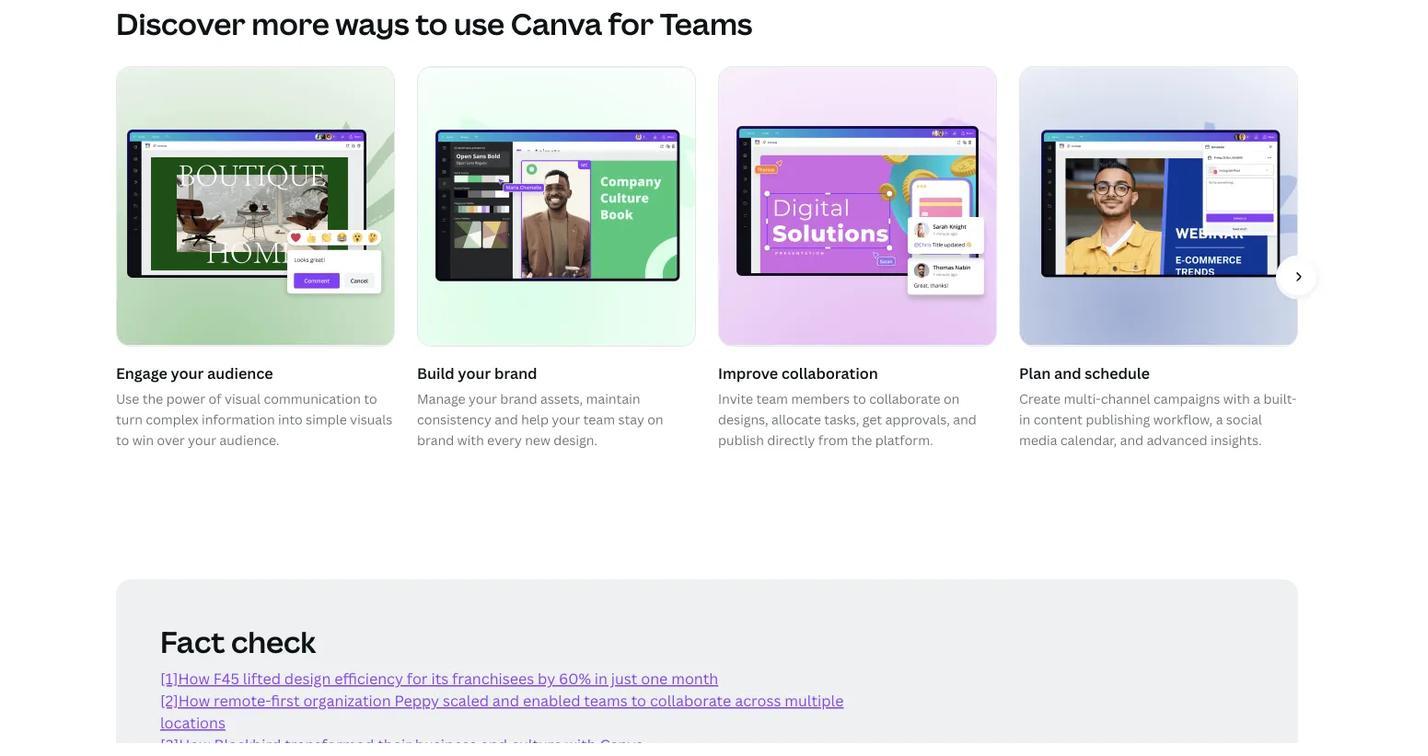 Task type: describe. For each thing, give the bounding box(es) containing it.
calendar,
[[1061, 432, 1117, 449]]

teams
[[660, 3, 753, 44]]

from
[[818, 432, 848, 449]]

in inside fact check [1]how f45 lifted design efficiency for its franchisees by 60% in just one month [2]how remote-first organization peppy scaled and enabled teams to collaborate across multiple locations
[[595, 670, 608, 689]]

campaigns
[[1154, 390, 1220, 408]]

designs,
[[718, 411, 769, 428]]

built-
[[1264, 390, 1297, 408]]

win
[[132, 432, 154, 449]]

2 vertical spatial brand
[[417, 432, 454, 449]]

more
[[252, 3, 329, 44]]

of
[[209, 390, 222, 408]]

assets,
[[541, 390, 583, 408]]

canva
[[511, 3, 602, 44]]

1 vertical spatial a
[[1216, 411, 1223, 428]]

across
[[735, 692, 781, 711]]

one
[[641, 670, 668, 689]]

consistency
[[417, 411, 492, 428]]

simple
[[306, 411, 347, 428]]

just
[[611, 670, 638, 689]]

team inside manage your brand assets, maintain consistency and help your team stay on brand with every new design.
[[583, 411, 615, 428]]

discover
[[116, 3, 246, 44]]

resource planschedule image
[[1020, 67, 1297, 346]]

audience.
[[220, 432, 279, 449]]

its
[[431, 670, 449, 689]]

communication
[[264, 390, 361, 408]]

publish
[[718, 432, 764, 449]]

fact
[[160, 623, 225, 663]]

build
[[417, 363, 455, 383]]

engage your audience
[[116, 363, 273, 383]]

build your brand
[[417, 363, 537, 383]]

media
[[1019, 432, 1058, 449]]

your for engage
[[171, 363, 204, 383]]

use the power of visual communication to turn complex information into simple visuals to win over your audience.
[[116, 390, 392, 449]]

members
[[791, 390, 850, 408]]

ways
[[335, 3, 409, 44]]

1 horizontal spatial a
[[1253, 390, 1261, 408]]

improve collaboration
[[718, 363, 878, 383]]

content
[[1034, 411, 1083, 428]]

use
[[454, 3, 505, 44]]

brand for manage
[[500, 390, 537, 408]]

discover more ways to use canva for teams
[[116, 3, 753, 44]]

invite team members to collaborate on designs,  allocate tasks, get approvals, and publish directly from the platform.
[[718, 390, 977, 449]]

resource improvecollaboration image
[[719, 67, 996, 346]]

allocate
[[772, 411, 821, 428]]

efficiency
[[334, 670, 403, 689]]

[2]how
[[160, 692, 210, 711]]

collaborate inside fact check [1]how f45 lifted design efficiency for its franchisees by 60% in just one month [2]how remote-first organization peppy scaled and enabled teams to collaborate across multiple locations
[[650, 692, 731, 711]]

get
[[863, 411, 882, 428]]

stay
[[618, 411, 644, 428]]

franchisees
[[452, 670, 534, 689]]

by
[[538, 670, 555, 689]]

workflow,
[[1154, 411, 1213, 428]]

improve
[[718, 363, 778, 383]]

with inside create multi-channel campaigns with a built- in content publishing workflow, a social media calendar, and advanced insights.
[[1224, 390, 1250, 408]]

audience
[[207, 363, 273, 383]]

over
[[157, 432, 185, 449]]

on inside invite team members to collaborate on designs,  allocate tasks, get approvals, and publish directly from the platform.
[[944, 390, 960, 408]]

create
[[1019, 390, 1061, 408]]

design.
[[554, 432, 598, 449]]

to inside invite team members to collaborate on designs,  allocate tasks, get approvals, and publish directly from the platform.
[[853, 390, 866, 408]]

visual
[[225, 390, 261, 408]]

tasks,
[[824, 411, 859, 428]]

plan and schedule
[[1019, 363, 1150, 383]]

lifted
[[243, 670, 281, 689]]

f45
[[213, 670, 239, 689]]

approvals,
[[885, 411, 950, 428]]

resource buildyourbrand image
[[418, 67, 695, 346]]



Task type: vqa. For each thing, say whether or not it's contained in the screenshot.
the Letterheads
no



Task type: locate. For each thing, give the bounding box(es) containing it.
1 vertical spatial in
[[595, 670, 608, 689]]

on inside manage your brand assets, maintain consistency and help your team stay on brand with every new design.
[[648, 411, 664, 428]]

brand for build
[[494, 363, 537, 383]]

and inside invite team members to collaborate on designs,  allocate tasks, get approvals, and publish directly from the platform.
[[953, 411, 977, 428]]

a
[[1253, 390, 1261, 408], [1216, 411, 1223, 428]]

1 horizontal spatial team
[[756, 390, 788, 408]]

for right canva
[[608, 3, 654, 44]]

your inside use the power of visual communication to turn complex information into simple visuals to win over your audience.
[[188, 432, 216, 449]]

design
[[284, 670, 331, 689]]

check
[[231, 623, 316, 663]]

1 vertical spatial brand
[[500, 390, 537, 408]]

organization
[[303, 692, 391, 711]]

1 horizontal spatial with
[[1224, 390, 1250, 408]]

to left use
[[415, 3, 448, 44]]

on
[[944, 390, 960, 408], [648, 411, 664, 428]]

to up get
[[853, 390, 866, 408]]

0 horizontal spatial collaborate
[[650, 692, 731, 711]]

teams
[[584, 692, 628, 711]]

1 vertical spatial collaborate
[[650, 692, 731, 711]]

for inside fact check [1]how f45 lifted design efficiency for its franchisees by 60% in just one month [2]how remote-first organization peppy scaled and enabled teams to collaborate across multiple locations
[[407, 670, 428, 689]]

[1]how
[[160, 670, 210, 689]]

and inside manage your brand assets, maintain consistency and help your team stay on brand with every new design.
[[495, 411, 518, 428]]

for
[[608, 3, 654, 44], [407, 670, 428, 689]]

directly
[[767, 432, 815, 449]]

locations
[[160, 714, 226, 734]]

1 horizontal spatial for
[[608, 3, 654, 44]]

into
[[278, 411, 303, 428]]

0 vertical spatial team
[[756, 390, 788, 408]]

a left 'built-'
[[1253, 390, 1261, 408]]

collaboration
[[782, 363, 878, 383]]

the inside use the power of visual communication to turn complex information into simple visuals to win over your audience.
[[142, 390, 163, 408]]

month
[[671, 670, 718, 689]]

and down franchisees
[[493, 692, 519, 711]]

0 horizontal spatial on
[[648, 411, 664, 428]]

visuals
[[350, 411, 392, 428]]

collaborate down month
[[650, 692, 731, 711]]

the right use
[[142, 390, 163, 408]]

remote-
[[214, 692, 271, 711]]

in
[[1019, 411, 1031, 428], [595, 670, 608, 689]]

0 vertical spatial collaborate
[[869, 390, 941, 408]]

on up approvals,
[[944, 390, 960, 408]]

with down consistency
[[457, 432, 484, 449]]

help
[[521, 411, 549, 428]]

power
[[166, 390, 205, 408]]

invite
[[718, 390, 753, 408]]

enabled
[[523, 692, 581, 711]]

0 vertical spatial the
[[142, 390, 163, 408]]

fact check [1]how f45 lifted design efficiency for its franchisees by 60% in just one month [2]how remote-first organization peppy scaled and enabled teams to collaborate across multiple locations
[[160, 623, 844, 734]]

collaborate up approvals,
[[869, 390, 941, 408]]

the down get
[[852, 432, 872, 449]]

your for manage
[[469, 390, 497, 408]]

0 vertical spatial for
[[608, 3, 654, 44]]

with
[[1224, 390, 1250, 408], [457, 432, 484, 449]]

and up every
[[495, 411, 518, 428]]

your up power
[[171, 363, 204, 383]]

your down assets,
[[552, 411, 580, 428]]

0 vertical spatial with
[[1224, 390, 1250, 408]]

0 horizontal spatial with
[[457, 432, 484, 449]]

schedule
[[1085, 363, 1150, 383]]

for up "peppy"
[[407, 670, 428, 689]]

with up social
[[1224, 390, 1250, 408]]

1 vertical spatial with
[[457, 432, 484, 449]]

0 vertical spatial in
[[1019, 411, 1031, 428]]

to down just
[[631, 692, 646, 711]]

in inside create multi-channel campaigns with a built- in content publishing workflow, a social media calendar, and advanced insights.
[[1019, 411, 1031, 428]]

1 horizontal spatial the
[[852, 432, 872, 449]]

[2]how remote-first organization peppy scaled and enabled teams to collaborate across multiple locations link
[[160, 692, 844, 734]]

team inside invite team members to collaborate on designs,  allocate tasks, get approvals, and publish directly from the platform.
[[756, 390, 788, 408]]

0 vertical spatial on
[[944, 390, 960, 408]]

brand
[[494, 363, 537, 383], [500, 390, 537, 408], [417, 432, 454, 449]]

on right stay on the bottom of page
[[648, 411, 664, 428]]

peppy
[[395, 692, 439, 711]]

1 vertical spatial for
[[407, 670, 428, 689]]

your down build your brand
[[469, 390, 497, 408]]

in up teams
[[595, 670, 608, 689]]

publishing
[[1086, 411, 1150, 428]]

complex
[[146, 411, 199, 428]]

plan
[[1019, 363, 1051, 383]]

your right build
[[458, 363, 491, 383]]

maintain
[[586, 390, 640, 408]]

manage
[[417, 390, 466, 408]]

your right over
[[188, 432, 216, 449]]

channel
[[1101, 390, 1151, 408]]

and inside fact check [1]how f45 lifted design efficiency for its franchisees by 60% in just one month [2]how remote-first organization peppy scaled and enabled teams to collaborate across multiple locations
[[493, 692, 519, 711]]

a left social
[[1216, 411, 1223, 428]]

engage
[[116, 363, 167, 383]]

your
[[171, 363, 204, 383], [458, 363, 491, 383], [469, 390, 497, 408], [552, 411, 580, 428], [188, 432, 216, 449]]

the inside invite team members to collaborate on designs,  allocate tasks, get approvals, and publish directly from the platform.
[[852, 432, 872, 449]]

with inside manage your brand assets, maintain consistency and help your team stay on brand with every new design.
[[457, 432, 484, 449]]

to left win
[[116, 432, 129, 449]]

and up multi-
[[1054, 363, 1082, 383]]

0 horizontal spatial in
[[595, 670, 608, 689]]

create multi-channel campaigns with a built- in content publishing workflow, a social media calendar, and advanced insights.
[[1019, 390, 1297, 449]]

collaborate
[[869, 390, 941, 408], [650, 692, 731, 711]]

1 horizontal spatial on
[[944, 390, 960, 408]]

0 horizontal spatial for
[[407, 670, 428, 689]]

0 horizontal spatial the
[[142, 390, 163, 408]]

and down 'publishing'
[[1120, 432, 1144, 449]]

60%
[[559, 670, 591, 689]]

advanced
[[1147, 432, 1208, 449]]

1 horizontal spatial in
[[1019, 411, 1031, 428]]

insights.
[[1211, 432, 1262, 449]]

the
[[142, 390, 163, 408], [852, 432, 872, 449]]

0 horizontal spatial a
[[1216, 411, 1223, 428]]

0 vertical spatial brand
[[494, 363, 537, 383]]

multiple
[[785, 692, 844, 711]]

to inside fact check [1]how f45 lifted design efficiency for its franchisees by 60% in just one month [2]how remote-first organization peppy scaled and enabled teams to collaborate across multiple locations
[[631, 692, 646, 711]]

in up media
[[1019, 411, 1031, 428]]

first
[[271, 692, 300, 711]]

0 horizontal spatial team
[[583, 411, 615, 428]]

social
[[1226, 411, 1262, 428]]

0 vertical spatial a
[[1253, 390, 1261, 408]]

1 vertical spatial team
[[583, 411, 615, 428]]

resource engageyouraudience image
[[117, 67, 394, 346]]

use
[[116, 390, 139, 408]]

your for build
[[458, 363, 491, 383]]

and
[[1054, 363, 1082, 383], [495, 411, 518, 428], [953, 411, 977, 428], [1120, 432, 1144, 449], [493, 692, 519, 711]]

team down maintain
[[583, 411, 615, 428]]

multi-
[[1064, 390, 1101, 408]]

to
[[415, 3, 448, 44], [364, 390, 377, 408], [853, 390, 866, 408], [116, 432, 129, 449], [631, 692, 646, 711]]

and inside create multi-channel campaigns with a built- in content publishing workflow, a social media calendar, and advanced insights.
[[1120, 432, 1144, 449]]

every
[[487, 432, 522, 449]]

information
[[202, 411, 275, 428]]

new
[[525, 432, 551, 449]]

collaborate inside invite team members to collaborate on designs,  allocate tasks, get approvals, and publish directly from the platform.
[[869, 390, 941, 408]]

scaled
[[443, 692, 489, 711]]

1 vertical spatial the
[[852, 432, 872, 449]]

and right approvals,
[[953, 411, 977, 428]]

platform.
[[875, 432, 933, 449]]

1 horizontal spatial collaborate
[[869, 390, 941, 408]]

turn
[[116, 411, 143, 428]]

1 vertical spatial on
[[648, 411, 664, 428]]

to up visuals
[[364, 390, 377, 408]]

manage your brand assets, maintain consistency and help your team stay on brand with every new design.
[[417, 390, 664, 449]]

[1]how f45 lifted design efficiency for its franchisees by 60% in just one month link
[[160, 670, 718, 689]]

team up allocate
[[756, 390, 788, 408]]



